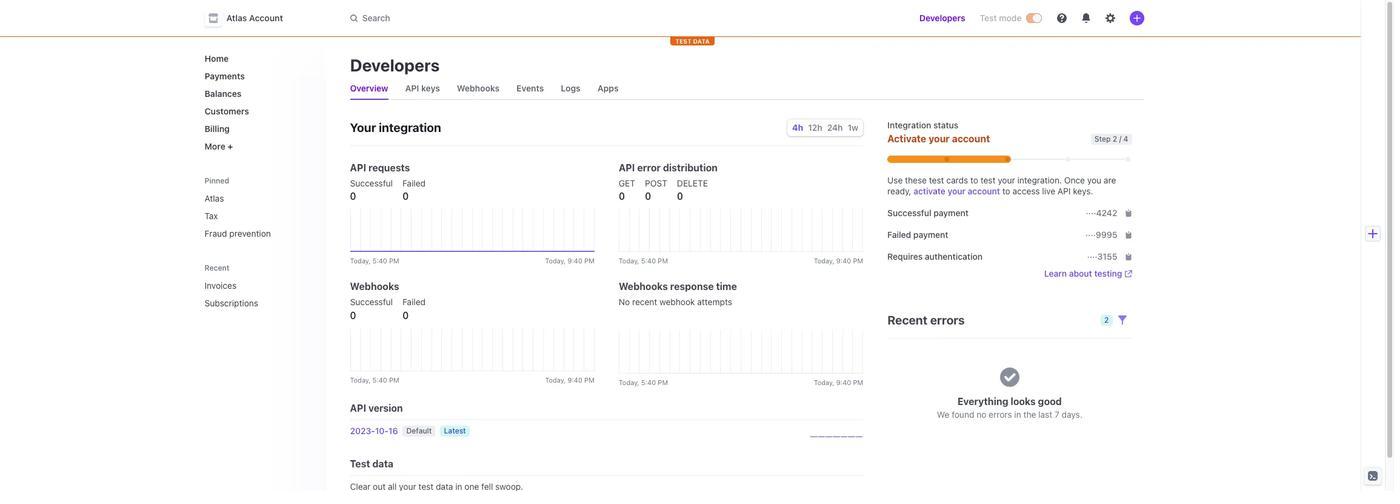 Task type: vqa. For each thing, say whether or not it's contained in the screenshot.
'Everything'
yes



Task type: describe. For each thing, give the bounding box(es) containing it.
1 failed 0 from the top
[[403, 178, 426, 202]]

post
[[645, 178, 667, 189]]

errors inside everything looks good we found no errors in the last 7 days.
[[989, 410, 1012, 420]]

10-
[[375, 426, 388, 436]]

distribution
[[663, 162, 718, 173]]

0 button for get 0
[[619, 189, 625, 204]]

your for activate
[[948, 186, 966, 196]]

0 for 0 button for delete 0
[[677, 191, 683, 202]]

your integration
[[350, 121, 441, 135]]

integration status
[[888, 120, 958, 130]]

delete
[[677, 178, 708, 189]]

post 0
[[645, 178, 667, 202]]

requests
[[369, 162, 410, 173]]

fraud prevention link
[[200, 224, 316, 244]]

account for activate
[[968, 186, 1000, 196]]

integration.
[[1017, 175, 1062, 185]]

fraud prevention
[[205, 229, 271, 239]]

api requests
[[350, 162, 410, 173]]

0 horizontal spatial webhooks
[[350, 281, 399, 292]]

pinned
[[205, 176, 229, 185]]

apps link
[[593, 80, 623, 97]]

invoices link
[[200, 276, 299, 296]]

delete 0
[[677, 178, 708, 202]]

payments link
[[200, 66, 316, 86]]

ready,
[[888, 186, 911, 196]]

you
[[1087, 175, 1101, 185]]

notifications image
[[1081, 13, 1091, 23]]

1 vertical spatial successful
[[888, 208, 931, 218]]

webhooks for webhooks response time
[[619, 281, 668, 292]]

these
[[905, 175, 927, 185]]

0 button for delete 0
[[677, 189, 683, 204]]

about
[[1069, 269, 1092, 279]]

7
[[1055, 410, 1059, 420]]

5:40 for api error distribution
[[641, 257, 656, 265]]

tab list containing overview
[[345, 78, 1144, 100]]

logs
[[561, 83, 581, 93]]

0 button for failed 0
[[403, 189, 409, 204]]

access
[[1013, 186, 1040, 196]]

payments
[[205, 71, 245, 81]]

api keys
[[405, 83, 440, 93]]

1 test from the left
[[929, 175, 944, 185]]

found
[[952, 410, 974, 420]]

overview
[[350, 83, 388, 93]]

9:40 for error
[[836, 257, 851, 265]]

api for api error distribution
[[619, 162, 635, 173]]

activate your account
[[888, 133, 990, 144]]

response
[[670, 281, 714, 292]]

use these test cards to test your integration. once you are ready,
[[888, 175, 1116, 196]]

5:40 for api requests
[[372, 257, 387, 265]]

payment for failed payment
[[913, 230, 948, 240]]

test mode
[[980, 13, 1022, 23]]

recent element
[[192, 276, 326, 313]]

activate your account to access live api keys.
[[914, 186, 1093, 196]]

test for test data
[[350, 459, 370, 470]]

in
[[1014, 410, 1021, 420]]

once
[[1064, 175, 1085, 185]]

learn about testing link
[[1044, 268, 1132, 280]]

recent
[[632, 297, 657, 307]]

tax
[[205, 211, 218, 221]]

more +
[[205, 141, 233, 152]]

0 button for successful 0
[[350, 189, 356, 204]]

api error distribution
[[619, 162, 718, 173]]

your for activate
[[929, 133, 950, 144]]

0 vertical spatial successful
[[350, 178, 393, 189]]

prevention
[[229, 229, 271, 239]]

webhooks link
[[452, 80, 504, 97]]

today, 5:40 pm for webhooks response time
[[619, 379, 668, 387]]

4
[[1124, 134, 1128, 143]]

everything
[[958, 396, 1008, 407]]

activate
[[888, 133, 926, 144]]

home
[[205, 53, 229, 64]]

api version
[[350, 403, 403, 414]]

····4242
[[1086, 208, 1117, 218]]

data
[[372, 459, 393, 470]]

search
[[362, 13, 390, 23]]

looks
[[1011, 396, 1036, 407]]

1 horizontal spatial to
[[1002, 186, 1010, 196]]

4h
[[792, 122, 803, 133]]

subscriptions
[[205, 298, 258, 309]]

subscriptions link
[[200, 293, 299, 313]]

1w
[[848, 122, 858, 133]]

1 successful 0 from the top
[[350, 178, 393, 202]]

2 test from the left
[[981, 175, 996, 185]]

error
[[637, 162, 661, 173]]

use
[[888, 175, 903, 185]]

successful payment
[[888, 208, 969, 218]]

more
[[205, 141, 225, 152]]

everything looks good we found no errors in the last 7 days.
[[937, 396, 1082, 420]]

api for api requests
[[350, 162, 366, 173]]

0 vertical spatial errors
[[930, 313, 965, 327]]

api keys link
[[400, 80, 445, 97]]

1w button
[[848, 122, 858, 133]]

recent errors
[[888, 313, 965, 327]]

keys.
[[1073, 186, 1093, 196]]

step
[[1095, 134, 1111, 143]]

24h button
[[827, 122, 843, 133]]

4h 12h 24h 1w
[[792, 122, 858, 133]]

step 2 / 4
[[1095, 134, 1128, 143]]

overview link
[[345, 80, 393, 97]]

2 vertical spatial failed
[[403, 297, 426, 307]]

9:40 for response
[[836, 379, 851, 387]]

days.
[[1062, 410, 1082, 420]]

0 for 0 button corresponding to get 0
[[619, 191, 625, 202]]

2023-
[[350, 426, 375, 436]]

2023-10-16
[[350, 426, 398, 436]]

2 successful 0 from the top
[[350, 297, 393, 321]]

get
[[619, 178, 635, 189]]

atlas account
[[226, 13, 283, 23]]

test
[[675, 38, 692, 45]]

data
[[693, 38, 710, 45]]



Task type: locate. For each thing, give the bounding box(es) containing it.
1 vertical spatial successful 0
[[350, 297, 393, 321]]

live
[[1042, 186, 1055, 196]]

today, 9:40 pm for error
[[814, 257, 863, 265]]

test for test mode
[[980, 13, 997, 23]]

recent navigation links element
[[192, 258, 326, 313]]

status
[[933, 120, 958, 130]]

0 vertical spatial failed
[[403, 178, 426, 189]]

events
[[517, 83, 544, 93]]

1 vertical spatial developers
[[350, 55, 440, 75]]

5:40 for webhooks
[[372, 376, 387, 384]]

2 0 button from the left
[[403, 189, 409, 204]]

the
[[1024, 410, 1036, 420]]

your up "activate your account to access live api keys."
[[998, 175, 1015, 185]]

get 0
[[619, 178, 635, 202]]

to left access
[[1002, 186, 1010, 196]]

0 horizontal spatial test
[[350, 459, 370, 470]]

0 vertical spatial successful 0
[[350, 178, 393, 202]]

billing
[[205, 124, 230, 134]]

9:40 for requests
[[568, 257, 582, 265]]

test
[[929, 175, 944, 185], [981, 175, 996, 185]]

0 horizontal spatial to
[[970, 175, 978, 185]]

today, 5:40 pm for api error distribution
[[619, 257, 668, 265]]

api
[[405, 83, 419, 93], [350, 162, 366, 173], [619, 162, 635, 173], [1058, 186, 1071, 196], [350, 403, 366, 414]]

1 vertical spatial test
[[350, 459, 370, 470]]

help image
[[1057, 13, 1067, 23]]

your inside use these test cards to test your integration. once you are ready,
[[998, 175, 1015, 185]]

to right cards
[[970, 175, 978, 185]]

customers
[[205, 106, 249, 116]]

1 horizontal spatial 2
[[1113, 134, 1117, 143]]

0 vertical spatial atlas
[[226, 13, 247, 23]]

events link
[[512, 80, 549, 97]]

mode
[[999, 13, 1022, 23]]

api left the requests
[[350, 162, 366, 173]]

good
[[1038, 396, 1062, 407]]

tab list
[[345, 78, 1144, 100]]

pinned navigation links element
[[200, 171, 319, 244]]

api up get
[[619, 162, 635, 173]]

successful
[[350, 178, 393, 189], [888, 208, 931, 218], [350, 297, 393, 307]]

1 vertical spatial your
[[998, 175, 1015, 185]]

Search text field
[[343, 7, 685, 29]]

payment for successful payment
[[934, 208, 969, 218]]

0 horizontal spatial developers
[[350, 55, 440, 75]]

atlas down pinned
[[205, 193, 224, 204]]

2 vertical spatial your
[[948, 186, 966, 196]]

api up 2023-
[[350, 403, 366, 414]]

0 horizontal spatial errors
[[930, 313, 965, 327]]

0 inside delete 0
[[677, 191, 683, 202]]

2 down testing
[[1104, 316, 1109, 325]]

1 horizontal spatial atlas
[[226, 13, 247, 23]]

webhooks for webhooks link on the left top of page
[[457, 83, 500, 93]]

authentication
[[925, 252, 983, 262]]

2 horizontal spatial webhooks
[[619, 281, 668, 292]]

account down cards
[[968, 186, 1000, 196]]

core navigation links element
[[200, 48, 316, 156]]

1 vertical spatial to
[[1002, 186, 1010, 196]]

5:40
[[372, 257, 387, 265], [641, 257, 656, 265], [372, 376, 387, 384], [641, 379, 656, 387]]

····9995 button
[[1085, 229, 1132, 241]]

attempts
[[697, 297, 732, 307]]

fraud
[[205, 229, 227, 239]]

1 vertical spatial account
[[968, 186, 1000, 196]]

atlas inside pinned 'element'
[[205, 193, 224, 204]]

api inside tab list
[[405, 83, 419, 93]]

logs link
[[556, 80, 585, 97]]

pinned element
[[200, 189, 316, 244]]

developers left test mode
[[919, 13, 965, 23]]

no
[[977, 410, 986, 420]]

recent
[[205, 264, 229, 273], [888, 313, 928, 327]]

1 vertical spatial failed
[[888, 230, 911, 240]]

1 vertical spatial recent
[[888, 313, 928, 327]]

1 vertical spatial 2
[[1104, 316, 1109, 325]]

your down status
[[929, 133, 950, 144]]

webhooks
[[457, 83, 500, 93], [350, 281, 399, 292], [619, 281, 668, 292]]

today, 5:40 pm for webhooks
[[350, 376, 399, 384]]

····3155 button
[[1087, 251, 1132, 263]]

no
[[619, 297, 630, 307]]

0 vertical spatial test
[[980, 13, 997, 23]]

0 vertical spatial 2
[[1113, 134, 1117, 143]]

today, 5:40 pm for api requests
[[350, 257, 399, 265]]

recent for recent errors
[[888, 313, 928, 327]]

1 vertical spatial failed 0
[[403, 297, 426, 321]]

settings image
[[1105, 13, 1115, 23]]

webhook
[[660, 297, 695, 307]]

2 failed 0 from the top
[[403, 297, 426, 321]]

today, 9:40 pm for response
[[814, 379, 863, 387]]

0 inside get 0
[[619, 191, 625, 202]]

to inside use these test cards to test your integration. once you are ready,
[[970, 175, 978, 185]]

12h
[[808, 122, 822, 133]]

no recent webhook attempts
[[619, 297, 732, 307]]

9:40
[[568, 257, 582, 265], [836, 257, 851, 265], [568, 376, 582, 384], [836, 379, 851, 387]]

0 button down post
[[645, 189, 651, 204]]

0 vertical spatial recent
[[205, 264, 229, 273]]

test up "activate your account to access live api keys."
[[981, 175, 996, 185]]

+
[[228, 141, 233, 152]]

balances link
[[200, 84, 316, 104]]

1 vertical spatial atlas
[[205, 193, 224, 204]]

1 horizontal spatial errors
[[989, 410, 1012, 420]]

4h button
[[792, 122, 803, 133]]

0 for 0 button corresponding to failed 0
[[403, 191, 409, 202]]

1 horizontal spatial webhooks
[[457, 83, 500, 93]]

api for api version
[[350, 403, 366, 414]]

integration
[[379, 121, 441, 135]]

0 button down api requests
[[350, 189, 356, 204]]

figure
[[350, 209, 595, 252], [350, 209, 595, 252]]

api for api keys
[[405, 83, 419, 93]]

webhooks response time
[[619, 281, 737, 292]]

integration
[[888, 120, 931, 130]]

your
[[929, 133, 950, 144], [998, 175, 1015, 185], [948, 186, 966, 196]]

2 left /
[[1113, 134, 1117, 143]]

today, 9:40 pm
[[545, 257, 595, 265], [814, 257, 863, 265], [545, 376, 595, 384], [814, 379, 863, 387]]

0 vertical spatial developers
[[919, 13, 965, 23]]

successful 0
[[350, 178, 393, 202], [350, 297, 393, 321]]

test data
[[675, 38, 710, 45]]

0 vertical spatial account
[[952, 133, 990, 144]]

latest
[[444, 427, 466, 436]]

test left mode
[[980, 13, 997, 23]]

tax link
[[200, 206, 316, 226]]

0 vertical spatial failed 0
[[403, 178, 426, 202]]

last
[[1038, 410, 1052, 420]]

atlas for atlas
[[205, 193, 224, 204]]

1 0 button from the left
[[350, 189, 356, 204]]

account
[[952, 133, 990, 144], [968, 186, 1000, 196]]

failed payment
[[888, 230, 948, 240]]

5 0 button from the left
[[677, 189, 683, 204]]

····4242 button
[[1086, 207, 1132, 219]]

0 horizontal spatial 2
[[1104, 316, 1109, 325]]

account for activate
[[952, 133, 990, 144]]

learn
[[1044, 269, 1067, 279]]

1 vertical spatial errors
[[989, 410, 1012, 420]]

0 horizontal spatial recent
[[205, 264, 229, 273]]

24h
[[827, 122, 843, 133]]

0 vertical spatial your
[[929, 133, 950, 144]]

0 horizontal spatial test
[[929, 175, 944, 185]]

webhooks inside tab list
[[457, 83, 500, 93]]

0 horizontal spatial atlas
[[205, 193, 224, 204]]

test data
[[350, 459, 393, 470]]

developers link
[[915, 8, 970, 28]]

recent for recent
[[205, 264, 229, 273]]

0 button down the requests
[[403, 189, 409, 204]]

16
[[388, 426, 398, 436]]

billing link
[[200, 119, 316, 139]]

0 for 0 button corresponding to successful 0
[[350, 191, 356, 202]]

0
[[350, 191, 356, 202], [403, 191, 409, 202], [619, 191, 625, 202], [645, 191, 651, 202], [677, 191, 683, 202], [350, 310, 356, 321], [403, 310, 409, 321]]

payment down successful payment
[[913, 230, 948, 240]]

today, 9:40 pm for requests
[[545, 257, 595, 265]]

api down once
[[1058, 186, 1071, 196]]

pm
[[389, 257, 399, 265], [584, 257, 595, 265], [658, 257, 668, 265], [853, 257, 863, 265], [389, 376, 399, 384], [584, 376, 595, 384], [658, 379, 668, 387], [853, 379, 863, 387]]

1 horizontal spatial developers
[[919, 13, 965, 23]]

version
[[369, 403, 403, 414]]

requires
[[888, 252, 923, 262]]

0 vertical spatial to
[[970, 175, 978, 185]]

are
[[1104, 175, 1116, 185]]

atlas for atlas account
[[226, 13, 247, 23]]

0 vertical spatial payment
[[934, 208, 969, 218]]

0 button down get
[[619, 189, 625, 204]]

Search search field
[[343, 7, 685, 29]]

0 button for post 0
[[645, 189, 651, 204]]

0 inside post 0
[[645, 191, 651, 202]]

1 horizontal spatial recent
[[888, 313, 928, 327]]

test up activate on the right top of the page
[[929, 175, 944, 185]]

4 0 button from the left
[[645, 189, 651, 204]]

learn about testing
[[1044, 269, 1122, 279]]

account
[[249, 13, 283, 23]]

atlas left "account"
[[226, 13, 247, 23]]

2023-10-16 link
[[350, 426, 398, 438]]

2 vertical spatial successful
[[350, 297, 393, 307]]

3 0 button from the left
[[619, 189, 625, 204]]

1 horizontal spatial test
[[981, 175, 996, 185]]

we
[[937, 410, 950, 420]]

payment down activate your account link
[[934, 208, 969, 218]]

12h button
[[808, 122, 822, 133]]

0 button
[[350, 189, 356, 204], [403, 189, 409, 204], [619, 189, 625, 204], [645, 189, 651, 204], [677, 189, 683, 204]]

1 horizontal spatial test
[[980, 13, 997, 23]]

your down cards
[[948, 186, 966, 196]]

apps
[[598, 83, 619, 93]]

test left data at the left of the page
[[350, 459, 370, 470]]

today, 5:40 pm
[[350, 257, 399, 265], [619, 257, 668, 265], [350, 376, 399, 384], [619, 379, 668, 387]]

activate your account link
[[914, 186, 1000, 196]]

1 vertical spatial payment
[[913, 230, 948, 240]]

developers up overview on the left top of the page
[[350, 55, 440, 75]]

atlas inside button
[[226, 13, 247, 23]]

customers link
[[200, 101, 316, 121]]

0 button down delete on the top
[[677, 189, 683, 204]]

api left keys
[[405, 83, 419, 93]]

balances
[[205, 88, 242, 99]]

activate
[[914, 186, 946, 196]]

account down status
[[952, 133, 990, 144]]

0 for post 0 0 button
[[645, 191, 651, 202]]

5:40 for webhooks response time
[[641, 379, 656, 387]]



